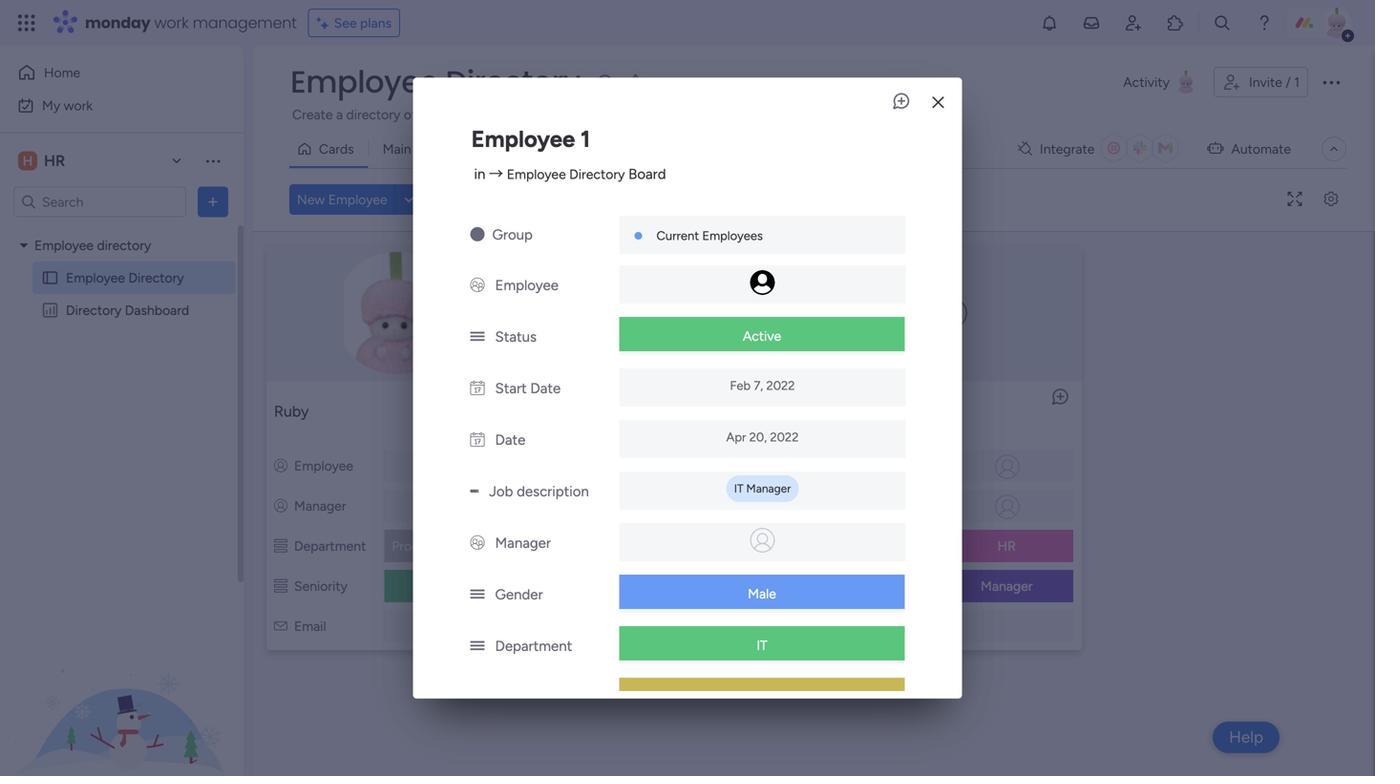 Task type: vqa. For each thing, say whether or not it's contained in the screenshot.
lottie animation 'image'
yes



Task type: locate. For each thing, give the bounding box(es) containing it.
mid- inside employee 1 "dialog"
[[735, 689, 763, 705]]

process
[[856, 107, 903, 123]]

to
[[1077, 107, 1090, 123]]

20,
[[750, 430, 767, 445]]

employee up public board image
[[34, 237, 94, 254]]

1 vertical spatial dapulse person column image
[[553, 498, 566, 515]]

the right using
[[1192, 107, 1212, 123]]

mid-
[[702, 579, 729, 595], [735, 689, 763, 705]]

employee directory up directory dashboard at top
[[66, 270, 184, 286]]

1 v2 status outline image from the top
[[274, 538, 288, 555]]

list box containing employee directory
[[0, 225, 244, 585]]

it for it
[[757, 638, 768, 654]]

1 vertical spatial 1
[[581, 125, 591, 153]]

invite
[[1250, 74, 1283, 90]]

of
[[404, 107, 417, 123]]

dapulse integrations image
[[1019, 142, 1033, 156]]

2 horizontal spatial 1
[[1295, 74, 1300, 90]]

v2 sun image
[[471, 226, 485, 243]]

0 vertical spatial directory
[[346, 107, 401, 123]]

1 vertical spatial mid-
[[735, 689, 763, 705]]

0 horizontal spatial 1
[[581, 125, 591, 153]]

see inside button
[[334, 15, 357, 31]]

v2 status image left gender
[[471, 586, 485, 604]]

v2 multiple person column image
[[471, 535, 485, 552]]

department for hr
[[851, 538, 923, 555]]

2 horizontal spatial email
[[851, 619, 883, 635]]

1 vertical spatial date
[[495, 432, 526, 449]]

employee down employee 3
[[851, 458, 910, 474]]

dapulse person column image
[[831, 458, 844, 474], [553, 498, 566, 515]]

level
[[729, 579, 757, 595], [763, 689, 790, 705]]

new employee
[[297, 192, 388, 208]]

it for it manager
[[734, 482, 744, 496]]

see more link
[[869, 104, 930, 123]]

1 horizontal spatial it
[[757, 638, 768, 654]]

1
[[1295, 74, 1300, 90], [581, 125, 591, 153], [624, 403, 630, 421]]

search everything image
[[1213, 13, 1233, 32]]

directory up dashboard at the left of the page
[[128, 270, 184, 286]]

2022 right 20, at the right bottom of page
[[770, 430, 799, 445]]

angle down image
[[405, 193, 414, 207]]

help
[[1230, 728, 1264, 748]]

employee right v2 multiple person column icon
[[495, 277, 559, 294]]

close image
[[933, 96, 944, 109]]

directory right a
[[346, 107, 401, 123]]

see
[[334, 15, 357, 31], [871, 106, 894, 122]]

work for my
[[64, 97, 93, 114]]

1 vertical spatial level
[[763, 689, 790, 705]]

plans
[[360, 15, 392, 31]]

it down apr
[[734, 482, 744, 496]]

0 vertical spatial work
[[154, 12, 189, 33]]

date right start
[[531, 380, 561, 397]]

feb 7, 2022
[[730, 378, 796, 393]]

the
[[759, 107, 779, 123], [1192, 107, 1212, 123]]

male
[[748, 586, 777, 602]]

date right dapulse date column image
[[495, 432, 526, 449]]

recruitment
[[782, 107, 852, 123]]

v2 status image
[[471, 328, 485, 346], [471, 586, 485, 604], [471, 638, 485, 655]]

work
[[154, 12, 189, 33], [64, 97, 93, 114]]

0 vertical spatial dapulse person column image
[[831, 458, 844, 474]]

automation
[[1215, 107, 1284, 123]]

current
[[420, 107, 464, 123]]

inbox image
[[1083, 13, 1102, 32]]

1 horizontal spatial email
[[455, 620, 485, 635]]

notifications image
[[1041, 13, 1060, 32]]

1 horizontal spatial card cover image image
[[558, 252, 791, 374]]

1 vertical spatial it
[[757, 638, 768, 654]]

employee 1 inside row group
[[553, 403, 630, 421]]

directory left board on the left top of page
[[570, 166, 625, 182]]

dapulse person column image right job
[[553, 498, 566, 515]]

1 vertical spatial employee 1
[[553, 403, 630, 421]]

directory down the search in workspace 'field'
[[97, 237, 151, 254]]

department for production management
[[294, 538, 366, 555]]

hired
[[684, 107, 714, 123]]

hr
[[44, 152, 65, 170], [998, 538, 1017, 555]]

employee
[[290, 61, 438, 103], [472, 125, 576, 153], [507, 166, 566, 182], [328, 192, 388, 208], [34, 237, 94, 254], [66, 270, 125, 286], [495, 277, 559, 294], [553, 403, 620, 421], [831, 403, 898, 421], [294, 458, 354, 474], [573, 458, 632, 474], [851, 458, 910, 474]]

it down male
[[757, 638, 768, 654]]

card cover image image for employee 1
[[558, 252, 791, 374]]

work inside button
[[64, 97, 93, 114]]

0 vertical spatial date
[[531, 380, 561, 397]]

invite / 1
[[1250, 74, 1300, 90]]

0 vertical spatial mid-
[[702, 579, 729, 595]]

see left plans
[[334, 15, 357, 31]]

workspace image
[[18, 150, 37, 172]]

0 horizontal spatial card cover image image
[[280, 252, 513, 374]]

the right during
[[759, 107, 779, 123]]

v2 status image down rubys email link
[[471, 638, 485, 655]]

employee 1 down start date at the left of page
[[553, 403, 630, 421]]

applicant
[[625, 107, 680, 123]]

dapulse person column image for employee
[[831, 458, 844, 474]]

0 horizontal spatial dapulse person column image
[[553, 498, 566, 515]]

2022 right 7,
[[767, 378, 796, 393]]

1 vertical spatial mid-level
[[735, 689, 790, 705]]

directory up past
[[446, 61, 581, 103]]

see left more
[[871, 106, 894, 122]]

seniority for executive
[[294, 579, 348, 595]]

1 horizontal spatial 1
[[624, 403, 630, 421]]

rubys
[[418, 620, 452, 635]]

option
[[0, 228, 244, 232]]

more
[[898, 106, 928, 122]]

hr inside workspace selection element
[[44, 152, 65, 170]]

main table
[[383, 141, 446, 157]]

description
[[517, 483, 589, 500]]

v2 status outline image
[[274, 538, 288, 555], [274, 579, 288, 595]]

directory inside in → employee directory board
[[570, 166, 625, 182]]

seniority
[[294, 579, 348, 595], [573, 579, 626, 595], [851, 579, 904, 595], [495, 690, 553, 707]]

create a directory of current and past employees. each applicant hired during the recruitment process can automatically be moved to this board using the automation center.
[[292, 107, 1329, 123]]

dapulse date column image
[[471, 432, 485, 449]]

caret down image
[[20, 239, 28, 252]]

0 horizontal spatial see
[[334, 15, 357, 31]]

v2 multiple person column image
[[471, 277, 485, 294]]

v2 status image for gender
[[471, 586, 485, 604]]

monday
[[85, 12, 151, 33]]

work right monday
[[154, 12, 189, 33]]

see for see plans
[[334, 15, 357, 31]]

employee up description at left
[[573, 458, 632, 474]]

employee directory up the current
[[290, 61, 581, 103]]

dapulse person column image
[[274, 458, 288, 474], [274, 498, 288, 515], [831, 498, 844, 515]]

employee inside button
[[328, 192, 388, 208]]

1 horizontal spatial mid-
[[735, 689, 763, 705]]

1 horizontal spatial dapulse person column image
[[831, 458, 844, 474]]

1 vertical spatial 2022
[[770, 430, 799, 445]]

0 horizontal spatial work
[[64, 97, 93, 114]]

0 horizontal spatial employee directory
[[66, 270, 184, 286]]

0 vertical spatial v2 status outline image
[[274, 538, 288, 555]]

1 v2 status image from the top
[[471, 328, 485, 346]]

1 vertical spatial see
[[871, 106, 894, 122]]

1 horizontal spatial date
[[531, 380, 561, 397]]

dapulse date column image
[[471, 380, 485, 397]]

executive
[[422, 579, 480, 595]]

it
[[734, 482, 744, 496], [757, 638, 768, 654]]

0 horizontal spatial email
[[294, 619, 326, 635]]

0 horizontal spatial the
[[759, 107, 779, 123]]

employee up a
[[290, 61, 438, 103]]

0 vertical spatial v2 status image
[[471, 328, 485, 346]]

see more
[[871, 106, 928, 122]]

dapulse person column image down employee 3
[[831, 458, 844, 474]]

department inside employee 1 "dialog"
[[495, 638, 573, 655]]

0 vertical spatial see
[[334, 15, 357, 31]]

1 horizontal spatial see
[[871, 106, 894, 122]]

2 v2 status image from the top
[[471, 586, 485, 604]]

email right rubys in the bottom of the page
[[455, 620, 485, 635]]

email right v2 email column icon
[[294, 619, 326, 635]]

Search in workspace field
[[40, 191, 160, 213]]

row group
[[257, 236, 1370, 664]]

card cover image image
[[280, 252, 513, 374], [558, 252, 791, 374], [937, 298, 968, 329]]

employee down employee directory
[[66, 270, 125, 286]]

seniority for manager
[[851, 579, 904, 595]]

and
[[467, 107, 489, 123]]

2022
[[767, 378, 796, 393], [770, 430, 799, 445]]

0 horizontal spatial it
[[734, 482, 744, 496]]

job description
[[489, 483, 589, 500]]

dapulse person column image for employee 3
[[831, 498, 844, 515]]

2 horizontal spatial card cover image image
[[937, 298, 968, 329]]

row group containing ruby
[[257, 236, 1370, 664]]

1 vertical spatial directory
[[97, 237, 151, 254]]

2 vertical spatial v2 status image
[[471, 638, 485, 655]]

settings image
[[1317, 193, 1347, 207]]

v2 status image for department
[[471, 638, 485, 655]]

employee right →
[[507, 166, 566, 182]]

employee 1
[[472, 125, 591, 153], [553, 403, 630, 421]]

employee 1 down employees. at the left top of the page
[[472, 125, 591, 153]]

directory
[[346, 107, 401, 123], [97, 237, 151, 254]]

employee directory link
[[507, 166, 625, 182]]

0 vertical spatial mid-level
[[702, 579, 757, 595]]

help image
[[1256, 13, 1275, 32]]

1 inside "dialog"
[[581, 125, 591, 153]]

can
[[906, 107, 928, 123]]

monday work management
[[85, 12, 297, 33]]

apr
[[727, 430, 747, 445]]

1 horizontal spatial work
[[154, 12, 189, 33]]

0 vertical spatial employee 1
[[472, 125, 591, 153]]

3 v2 status image from the top
[[471, 638, 485, 655]]

list box
[[0, 225, 244, 585]]

date
[[531, 380, 561, 397], [495, 432, 526, 449]]

mid-level
[[702, 579, 757, 595], [735, 689, 790, 705]]

1 horizontal spatial level
[[763, 689, 790, 705]]

it manager
[[734, 482, 791, 496]]

directory
[[446, 61, 581, 103], [570, 166, 625, 182], [128, 270, 184, 286], [66, 302, 122, 319]]

email
[[294, 619, 326, 635], [851, 619, 883, 635], [455, 620, 485, 635]]

v2 status image left status
[[471, 328, 485, 346]]

1 vertical spatial employee directory
[[66, 270, 184, 286]]

/
[[1286, 74, 1292, 90]]

current employees
[[657, 228, 763, 243]]

0 vertical spatial level
[[729, 579, 757, 595]]

0 vertical spatial 2022
[[767, 378, 796, 393]]

2 vertical spatial 1
[[624, 403, 630, 421]]

employee directory inside list box
[[66, 270, 184, 286]]

0 vertical spatial it
[[734, 482, 744, 496]]

invite members image
[[1125, 13, 1144, 32]]

manager
[[747, 482, 791, 496], [294, 498, 346, 515], [573, 498, 625, 515], [851, 498, 903, 515], [495, 535, 551, 552], [981, 579, 1033, 595]]

autopilot image
[[1208, 136, 1224, 160]]

v2 email column image
[[274, 619, 288, 635]]

2 v2 status outline image from the top
[[274, 579, 288, 595]]

main table button
[[369, 134, 461, 164]]

0 horizontal spatial directory
[[97, 237, 151, 254]]

1 vertical spatial v2 status outline image
[[274, 579, 288, 595]]

1 horizontal spatial hr
[[998, 538, 1017, 555]]

collapse board header image
[[1327, 141, 1342, 157]]

1 vertical spatial hr
[[998, 538, 1017, 555]]

7,
[[754, 378, 764, 393]]

employee down start date at the left of page
[[553, 403, 620, 421]]

1 vertical spatial v2 status image
[[471, 586, 485, 604]]

department
[[294, 538, 366, 555], [573, 538, 645, 555], [851, 538, 923, 555], [495, 638, 573, 655]]

0 horizontal spatial hr
[[44, 152, 65, 170]]

email right v2 email column image
[[851, 619, 883, 635]]

v2 status image for status
[[471, 328, 485, 346]]

employee directory
[[290, 61, 581, 103], [66, 270, 184, 286]]

employee left 3
[[831, 403, 898, 421]]

employee right new
[[328, 192, 388, 208]]

work right my
[[64, 97, 93, 114]]

seniority inside employee 1 "dialog"
[[495, 690, 553, 707]]

0 vertical spatial hr
[[44, 152, 65, 170]]

0 vertical spatial employee directory
[[290, 61, 581, 103]]

1 horizontal spatial the
[[1192, 107, 1212, 123]]

0 vertical spatial 1
[[1295, 74, 1300, 90]]

1 vertical spatial work
[[64, 97, 93, 114]]

employee 3
[[831, 403, 911, 421]]

production
[[392, 538, 458, 555]]



Task type: describe. For each thing, give the bounding box(es) containing it.
directory inside list box
[[97, 237, 151, 254]]

start date
[[495, 380, 561, 397]]

see for see more
[[871, 106, 894, 122]]

integrate
[[1040, 141, 1095, 157]]

0 horizontal spatial level
[[729, 579, 757, 595]]

job
[[489, 483, 513, 500]]

help button
[[1214, 722, 1280, 754]]

cards
[[319, 141, 354, 157]]

employees
[[703, 228, 763, 243]]

new
[[297, 192, 325, 208]]

my
[[42, 97, 60, 114]]

board
[[629, 166, 666, 183]]

cards button
[[290, 134, 369, 164]]

my work button
[[11, 90, 205, 121]]

seniority for mid-level
[[495, 690, 553, 707]]

h
[[23, 153, 33, 169]]

gender
[[495, 586, 543, 604]]

this
[[1093, 107, 1115, 123]]

group
[[493, 226, 533, 243]]

management
[[193, 12, 297, 33]]

during
[[717, 107, 756, 123]]

lottie animation element
[[0, 584, 244, 777]]

v2 email column image
[[831, 619, 844, 635]]

1 horizontal spatial directory
[[346, 107, 401, 123]]

production management
[[392, 538, 540, 555]]

feb
[[730, 378, 751, 393]]

automate
[[1232, 141, 1292, 157]]

a
[[336, 107, 343, 123]]

dapulse person column image for manager
[[553, 498, 566, 515]]

past
[[492, 107, 518, 123]]

rubys email link
[[414, 620, 489, 635]]

in
[[474, 166, 486, 183]]

select product image
[[17, 13, 36, 32]]

1 horizontal spatial employee directory
[[290, 61, 581, 103]]

Employee Directory field
[[286, 61, 585, 103]]

ruby anderson image
[[1322, 8, 1353, 38]]

3
[[902, 403, 911, 421]]

current
[[657, 228, 700, 243]]

using
[[1157, 107, 1189, 123]]

1 inside button
[[1295, 74, 1300, 90]]

v2 status outline image for department
[[274, 538, 288, 555]]

department for it
[[495, 638, 573, 655]]

home button
[[11, 57, 205, 88]]

lottie animation image
[[0, 584, 244, 777]]

level inside employee 1 "dialog"
[[763, 689, 790, 705]]

center.
[[1287, 107, 1329, 123]]

table
[[415, 141, 446, 157]]

create
[[292, 107, 333, 123]]

employee down ruby
[[294, 458, 354, 474]]

invite / 1 button
[[1214, 67, 1309, 97]]

add to favorites image
[[626, 72, 646, 91]]

new employee button
[[290, 184, 395, 215]]

see plans button
[[308, 9, 400, 37]]

main
[[383, 141, 412, 157]]

2022 for date
[[770, 430, 799, 445]]

rubys email
[[418, 620, 485, 635]]

employee down past
[[472, 125, 576, 153]]

board
[[1119, 107, 1153, 123]]

email for employee 3
[[851, 619, 883, 635]]

2022 for start date
[[767, 378, 796, 393]]

show board description image
[[594, 73, 617, 92]]

workspace selection element
[[18, 150, 68, 172]]

add view image
[[472, 142, 480, 156]]

work for monday
[[154, 12, 189, 33]]

apps image
[[1167, 13, 1186, 32]]

public dashboard image
[[41, 301, 59, 320]]

active
[[743, 328, 782, 344]]

each
[[593, 107, 622, 123]]

v2 dropdown column image
[[471, 483, 479, 500]]

dapulse person column image for ruby
[[274, 498, 288, 515]]

status
[[495, 328, 537, 346]]

activity button
[[1116, 67, 1207, 97]]

moved
[[1033, 107, 1074, 123]]

directory right public dashboard image
[[66, 302, 122, 319]]

employee inside in → employee directory board
[[507, 166, 566, 182]]

employee directory
[[34, 237, 151, 254]]

directory dashboard
[[66, 302, 189, 319]]

automatically
[[931, 107, 1011, 123]]

employee 1 inside "dialog"
[[472, 125, 591, 153]]

dashboard
[[125, 302, 189, 319]]

0 horizontal spatial mid-
[[702, 579, 729, 595]]

home
[[44, 64, 80, 81]]

2 the from the left
[[1192, 107, 1212, 123]]

mid-level inside employee 1 "dialog"
[[735, 689, 790, 705]]

employees.
[[522, 107, 589, 123]]

start
[[495, 380, 527, 397]]

1 the from the left
[[759, 107, 779, 123]]

v2 status outline image
[[831, 579, 844, 595]]

ruby
[[274, 403, 309, 421]]

employee 1 dialog
[[413, 78, 963, 777]]

open full screen image
[[1280, 193, 1311, 207]]

→
[[489, 166, 504, 183]]

apr 20, 2022
[[727, 430, 799, 445]]

my work
[[42, 97, 93, 114]]

v2 status outline image for seniority
[[274, 579, 288, 595]]

activity
[[1124, 74, 1170, 90]]

management
[[461, 538, 540, 555]]

v2 status image
[[471, 690, 485, 707]]

in → employee directory board
[[474, 166, 666, 183]]

public board image
[[41, 269, 59, 287]]

email for ruby
[[294, 619, 326, 635]]

card cover image image for ruby
[[280, 252, 513, 374]]

1 inside row group
[[624, 403, 630, 421]]

0 horizontal spatial date
[[495, 432, 526, 449]]

be
[[1015, 107, 1030, 123]]

see plans
[[334, 15, 392, 31]]



